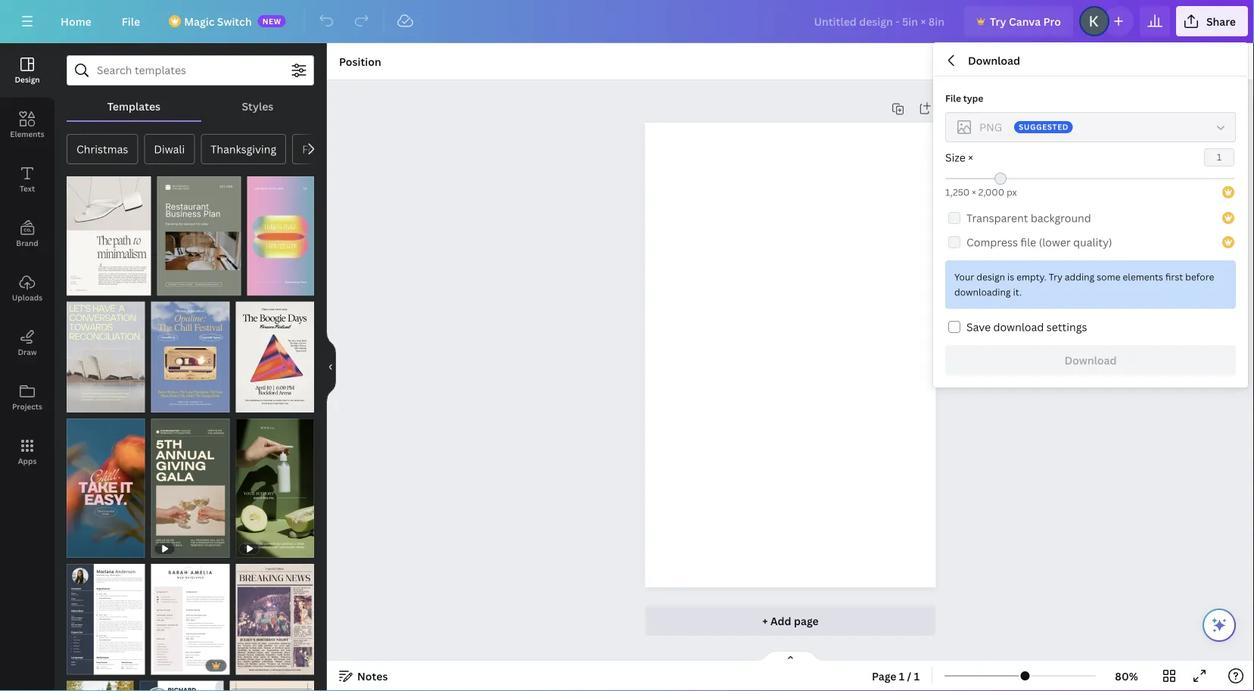 Task type: vqa. For each thing, say whether or not it's contained in the screenshot.
"80%" dropdown button
yes



Task type: locate. For each thing, give the bounding box(es) containing it.
+ add page
[[762, 613, 819, 628]]

download down settings
[[1065, 353, 1117, 367]]

80% button
[[1102, 664, 1151, 688]]

notes
[[357, 669, 388, 683]]

settings
[[1047, 320, 1087, 334]]

denim blue scarlet pink experimental type anxiety-calming motivational phone wallpaper image
[[67, 418, 145, 558]]

try inside the your design is empty. try adding some elements first before downloading it.
[[1049, 271, 1063, 283]]

of left 2
[[81, 281, 92, 291]]

file type
[[945, 92, 984, 104]]

transparent background
[[967, 211, 1091, 225]]

elegant minimalist cv resume group
[[151, 555, 230, 675]]

canva
[[1009, 14, 1041, 28]]

templates button
[[67, 92, 201, 120]]

brown simple business goals planner poster image
[[230, 681, 314, 691]]

home
[[61, 14, 91, 28]]

try left canva
[[990, 14, 1006, 28]]

0 horizontal spatial try
[[990, 14, 1006, 28]]

draw button
[[0, 316, 54, 370]]

1
[[74, 281, 79, 291], [164, 281, 169, 291], [899, 669, 905, 683], [914, 669, 920, 683]]

transparent background link
[[945, 206, 1236, 230]]

compress file (lower quality)
[[967, 235, 1112, 249]]

2 of from the left
[[171, 281, 182, 291]]

1 vertical spatial try
[[1049, 271, 1063, 283]]

png
[[979, 120, 1002, 134]]

file
[[122, 14, 140, 28], [945, 92, 961, 104]]

denim blue scarlet pink experimental type anxiety-calming motivational phone wallpaper group
[[67, 409, 145, 558]]

1 of from the left
[[81, 281, 92, 291]]

blue professional modern cv resume group
[[140, 672, 224, 691]]

your design is empty. try adding some elements first before downloading it.
[[954, 271, 1214, 298]]

switch
[[217, 14, 252, 28]]

file for file
[[122, 14, 140, 28]]

design
[[977, 271, 1005, 283]]

Size × text field
[[1205, 149, 1234, 166]]

1 vertical spatial download
[[1065, 353, 1117, 367]]

new
[[262, 16, 281, 26]]

0 horizontal spatial download
[[968, 53, 1020, 68]]

file left type
[[945, 92, 961, 104]]

thanksgiving
[[211, 142, 276, 156]]

first
[[1166, 271, 1183, 283]]

download
[[968, 53, 1020, 68], [1065, 353, 1117, 367]]

notes button
[[333, 664, 394, 688]]

diwali
[[154, 142, 185, 156]]

draw
[[18, 347, 37, 357]]

elegant minimalist cv resume image
[[151, 564, 230, 675]]

× right 1,250
[[972, 186, 976, 198]]

side panel tab list
[[0, 43, 54, 479]]

2
[[94, 281, 99, 291]]

compress
[[967, 235, 1018, 249]]

compress file (lower quality) link
[[945, 230, 1236, 254]]

1 of 2
[[74, 281, 99, 291]]

templates
[[107, 99, 161, 113]]

file inside popup button
[[122, 14, 140, 28]]

pro
[[1043, 14, 1061, 28]]

your
[[954, 271, 974, 283]]

1 horizontal spatial of
[[171, 281, 182, 291]]

1 of 15
[[164, 281, 194, 291]]

1 horizontal spatial try
[[1049, 271, 1063, 283]]

suggested
[[1019, 122, 1069, 132]]

File type button
[[945, 112, 1236, 142]]

× right size
[[968, 150, 973, 165]]

try canva pro
[[990, 14, 1061, 28]]

autumn travel road video camera view instagram reels group
[[67, 672, 134, 691]]

px
[[1007, 186, 1017, 198]]

1 horizontal spatial file
[[945, 92, 961, 104]]

2,000
[[978, 186, 1005, 198]]

0 vertical spatial file
[[122, 14, 140, 28]]

of
[[81, 281, 92, 291], [171, 281, 182, 291]]

try left adding
[[1049, 271, 1063, 283]]

gold turquoise pink tactile psychedelic peaceful awareness quotes square psychedelic instagram story image
[[247, 176, 314, 295]]

brand
[[16, 238, 38, 248]]

adding
[[1065, 271, 1095, 283]]

black white minimalist cv resume image
[[67, 564, 145, 675]]

1 vertical spatial file
[[945, 92, 961, 104]]

0 vertical spatial ×
[[968, 150, 973, 165]]

try
[[990, 14, 1006, 28], [1049, 271, 1063, 283]]

of inside the restaurant business plan in green white minimal corporate style group
[[171, 281, 182, 291]]

1 horizontal spatial download
[[1065, 353, 1117, 367]]

0 horizontal spatial file
[[122, 14, 140, 28]]

download
[[993, 320, 1044, 334]]

elements
[[1123, 271, 1163, 283]]

brown simple business goals planner poster group
[[230, 672, 314, 691]]

food button
[[292, 134, 338, 164]]

1 left 15
[[164, 281, 169, 291]]

page 1 / 1
[[872, 669, 920, 683]]

black white minimalist cv resume group
[[67, 555, 145, 675]]

80%
[[1115, 669, 1138, 683]]

+ add page button
[[645, 606, 936, 636]]

0 horizontal spatial of
[[81, 281, 92, 291]]

file right home link
[[122, 14, 140, 28]]

save download settings
[[967, 320, 1087, 334]]

0 vertical spatial try
[[990, 14, 1006, 28]]

× for 1,250
[[972, 186, 976, 198]]

before
[[1185, 271, 1214, 283]]

home link
[[48, 6, 104, 36]]

of left 15
[[171, 281, 182, 291]]

×
[[968, 150, 973, 165], [972, 186, 976, 198]]

1 left 2
[[74, 281, 79, 291]]

size ×
[[945, 150, 973, 165]]

/
[[907, 669, 912, 683]]

uploads button
[[0, 261, 54, 316]]

1,250 × 2,000 px
[[945, 186, 1017, 198]]

1 inside cream black refined luxe elegant article page a4 document "group"
[[74, 281, 79, 291]]

design
[[15, 74, 40, 84]]

1 left /
[[899, 669, 905, 683]]

of inside cream black refined luxe elegant article page a4 document "group"
[[81, 281, 92, 291]]

1 vertical spatial ×
[[972, 186, 976, 198]]

styles button
[[201, 92, 314, 120]]

download up type
[[968, 53, 1020, 68]]



Task type: describe. For each thing, give the bounding box(es) containing it.
share button
[[1176, 6, 1248, 36]]

ivory red pink 80s aesthetic music portrait trending poster image
[[236, 301, 314, 412]]

it.
[[1013, 286, 1022, 298]]

type
[[963, 92, 984, 104]]

file for file type
[[945, 92, 961, 104]]

add
[[770, 613, 791, 628]]

1 right /
[[914, 669, 920, 683]]

try inside button
[[990, 14, 1006, 28]]

1 inside the restaurant business plan in green white minimal corporate style group
[[164, 281, 169, 291]]

of for 15
[[171, 281, 182, 291]]

diwali button
[[144, 134, 195, 164]]

text
[[20, 183, 35, 193]]

charity gala your story in dark green light yellow classy minimalist style group
[[151, 409, 230, 558]]

thanksgiving button
[[201, 134, 286, 164]]

cream black refined luxe elegant article page a4 document group
[[67, 167, 151, 295]]

blue professional modern cv resume image
[[140, 681, 224, 691]]

download button
[[945, 345, 1236, 375]]

file
[[1021, 235, 1036, 249]]

hide image
[[326, 331, 336, 403]]

food
[[302, 142, 328, 156]]

elements button
[[0, 98, 54, 152]]

quality)
[[1073, 235, 1112, 249]]

projects
[[12, 401, 42, 411]]

share
[[1206, 14, 1236, 28]]

position button
[[333, 49, 387, 73]]

elements
[[10, 129, 44, 139]]

sky blue gold white 80s aesthetic music portrait trending portrait poster group
[[151, 292, 230, 412]]

restaurant business plan in green white minimal corporate style group
[[157, 167, 241, 295]]

brand button
[[0, 207, 54, 261]]

gold turquoise pink tactile psychedelic peaceful awareness quotes square psychedelic instagram story group
[[247, 167, 314, 295]]

size
[[945, 150, 966, 165]]

position
[[339, 54, 381, 68]]

page
[[794, 613, 819, 628]]

try canva pro button
[[964, 6, 1073, 36]]

+
[[762, 613, 768, 628]]

text button
[[0, 152, 54, 207]]

magic
[[184, 14, 215, 28]]

background
[[1031, 211, 1091, 225]]

empty.
[[1017, 271, 1047, 283]]

transparent
[[967, 211, 1028, 225]]

× for size
[[968, 150, 973, 165]]

christmas button
[[67, 134, 138, 164]]

is
[[1007, 271, 1014, 283]]

apps
[[18, 456, 37, 466]]

sky blue gold white 80s aesthetic music portrait trending portrait poster image
[[151, 301, 230, 412]]

apps button
[[0, 425, 54, 479]]

show pages image
[[754, 650, 827, 662]]

dark green white photocentric neutral clean beauty brands sustainable beauty your story group
[[236, 409, 314, 558]]

page
[[872, 669, 897, 683]]

ivory red pink 80s aesthetic music portrait trending poster group
[[236, 292, 314, 412]]

jan 26 cultural appreciation poster in light yellow light blue photocentric style image
[[67, 301, 145, 412]]

uploads
[[12, 292, 42, 302]]

main menu bar
[[0, 0, 1254, 43]]

of for 2
[[81, 281, 92, 291]]

downloading
[[954, 286, 1011, 298]]

christmas
[[76, 142, 128, 156]]

black vintage newspaper birthday party poster image
[[236, 564, 314, 675]]

projects button
[[0, 370, 54, 425]]

styles
[[242, 99, 274, 113]]

some
[[1097, 271, 1121, 283]]

15
[[185, 281, 194, 291]]

1,250
[[945, 186, 970, 198]]

file button
[[110, 6, 152, 36]]

Design title text field
[[802, 6, 958, 36]]

canva assistant image
[[1210, 616, 1228, 634]]

magic switch
[[184, 14, 252, 28]]

jan 26 cultural appreciation poster in light yellow light blue photocentric style group
[[67, 292, 145, 412]]

0 vertical spatial download
[[968, 53, 1020, 68]]

download inside button
[[1065, 353, 1117, 367]]

save
[[967, 320, 991, 334]]

(lower
[[1039, 235, 1071, 249]]

design button
[[0, 43, 54, 98]]

black vintage newspaper birthday party poster group
[[236, 555, 314, 675]]

Search templates search field
[[97, 56, 284, 85]]



